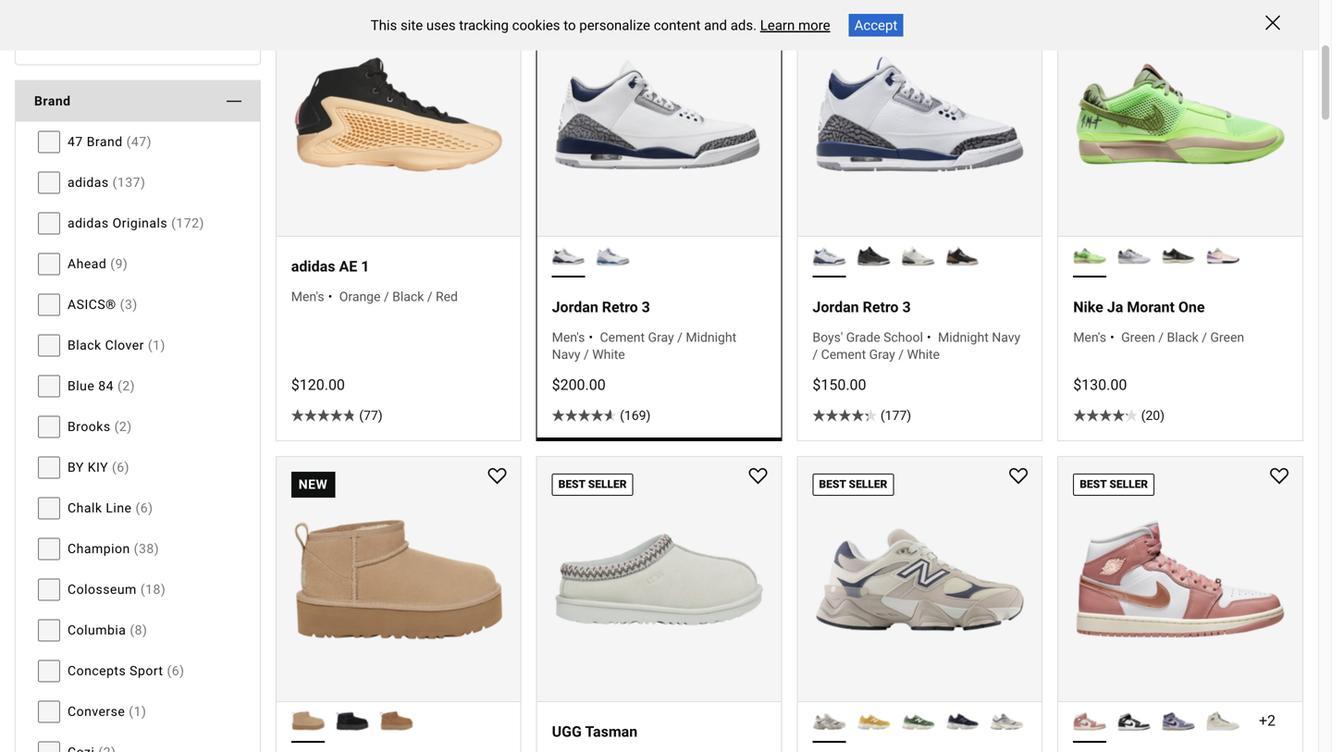 Task type: vqa. For each thing, say whether or not it's contained in the screenshot.
Email Field
no



Task type: describe. For each thing, give the bounding box(es) containing it.
new balance 9060 - boys' grade school grey/white/tan image
[[813, 705, 846, 738]]

2 vertical spatial 2
[[1268, 712, 1276, 730]]

cement gray / midnight navy / white
[[552, 330, 737, 362]]

adidas originals ( 172 )
[[68, 216, 204, 231]]

jordan aj 1 mid se - women's red stardust/metallic copper/white image
[[1074, 705, 1107, 738]]

seller for manage favorites - ugg tasman - boys' grade school icon
[[588, 478, 627, 491]]

jordan for $150.00
[[813, 299, 859, 316]]

men's • green / black / green
[[1074, 330, 1245, 345]]

by
[[68, 460, 84, 475]]

manage favorites - ugg ultra mini platform - girls' grade school image
[[488, 468, 507, 487]]

( 77 )
[[359, 408, 383, 423]]

uses
[[427, 17, 456, 33]]

$130.00
[[1074, 376, 1127, 394]]

sport
[[130, 663, 163, 679]]

boys' grade school •
[[813, 330, 932, 345]]

cookie banner region
[[0, 0, 1319, 50]]

2 green from the left
[[1211, 330, 1245, 345]]

20
[[1146, 408, 1161, 423]]

+
[[1259, 712, 1268, 730]]

men's • orange / black / red
[[291, 289, 458, 304]]

retro for $150.00
[[863, 299, 899, 316]]

white for $200.00
[[592, 347, 625, 362]]

jordan retro 3 for $150.00
[[813, 299, 911, 316]]

this
[[371, 17, 397, 33]]

colosseum ( 18 )
[[68, 582, 166, 597]]

men's •
[[552, 330, 593, 345]]

navy inside "cement gray / midnight navy / white"
[[552, 347, 581, 362]]

chalk line ( 6 )
[[68, 501, 153, 516]]

( 169 )
[[620, 408, 651, 423]]

adidas for adidas ( 137 )
[[68, 175, 109, 190]]

1 vertical spatial 1
[[153, 338, 161, 353]]

accept button
[[849, 14, 904, 37]]

men's for nike
[[1074, 330, 1107, 345]]

ugg tasman
[[552, 723, 638, 741]]

manage favorites - ugg tasman - boys' grade school image
[[749, 468, 768, 487]]

morant
[[1127, 299, 1175, 316]]

new balance 9060 - boys' grade school nori/bone image
[[902, 705, 935, 738]]

adidas for adidas ae 1
[[291, 258, 335, 275]]

new for "manage favorites - ugg ultra mini platform - girls' grade school" image
[[299, 477, 328, 492]]

tasman
[[585, 723, 638, 741]]

more
[[799, 17, 831, 33]]

• right school
[[927, 330, 932, 345]]

137
[[117, 175, 141, 190]]

$200.00
[[552, 376, 606, 394]]

asics®
[[68, 297, 116, 312]]

red
[[436, 289, 458, 304]]

concepts sport ( 6 )
[[68, 663, 185, 679]]

1 for adidas ae 1
[[361, 258, 370, 275]]

jordan retro 3 - boys' grade school night stadium/orange/black image
[[857, 239, 891, 273]]

best for "manage favorites - new balance 9060 - boys' grade school" image
[[819, 478, 846, 491]]

seller for "manage favorites - new balance 9060 - boys' grade school" image
[[849, 478, 888, 491]]

jordan for $200.00
[[552, 299, 599, 316]]

nike
[[1074, 299, 1104, 316]]

• for nike
[[1110, 330, 1115, 345]]

gray inside "cement gray / midnight navy / white"
[[648, 330, 674, 345]]

jordan aj 1 mid se - women's blue/sand image
[[1207, 705, 1240, 738]]

cement inside the midnight navy / cement gray / white
[[821, 347, 866, 362]]

• for adidas
[[328, 289, 332, 304]]

content
[[654, 17, 701, 33]]

new balance 9060 - boys' grade school eclipse/navy image
[[946, 705, 979, 738]]

close image
[[1266, 15, 1281, 30]]

manage favorites - adidas ae 1 - men's image
[[488, 3, 507, 22]]

ja
[[1108, 299, 1124, 316]]

boys'
[[813, 330, 843, 345]]

by kiy ( 6 )
[[68, 460, 130, 475]]

ugg ultra mini platform - girls' grade school chestnut/chestnut image
[[380, 705, 413, 738]]

columbia ( 8 )
[[68, 623, 147, 638]]

converse
[[68, 704, 125, 719]]

originals
[[113, 216, 168, 231]]

1 green from the left
[[1122, 330, 1156, 345]]

169
[[625, 408, 646, 423]]

$120.00
[[291, 376, 345, 394]]

blue 84 ( 2 )
[[68, 378, 135, 394]]

nike ja morant one
[[1074, 299, 1205, 316]]

ugg ultra mini platform - girls' grade school black/black image
[[336, 705, 369, 738]]

columbia
[[68, 623, 126, 638]]

brooks
[[68, 419, 111, 434]]

6 for concepts sport ( 6 )
[[172, 663, 180, 679]]

best left accept
[[819, 13, 846, 26]]

ugg ultra mini platform - girls' grade school sand/sand image
[[291, 705, 325, 738]]

brand button
[[16, 81, 260, 121]]

jordan retro 3 - boys' grade school midnight navy/cement gray/white image
[[813, 239, 846, 273]]

to
[[564, 17, 576, 33]]

adidas ae 1
[[291, 258, 370, 275]]

learn more link
[[760, 17, 831, 33]]

manage favorites - new balance 9060 - boys' grade school image
[[1010, 468, 1028, 487]]

one
[[1179, 299, 1205, 316]]

77
[[364, 408, 378, 423]]

9
[[115, 256, 123, 272]]

172
[[176, 216, 199, 231]]

8
[[135, 623, 143, 638]]

1 for converse ( 1 )
[[134, 704, 142, 719]]

kiy
[[88, 460, 108, 475]]

concepts
[[68, 663, 126, 679]]

$150.00
[[813, 376, 867, 394]]

accept
[[855, 17, 898, 33]]

school
[[884, 330, 923, 345]]

• for jordan
[[589, 330, 593, 345]]

black for morant
[[1167, 330, 1199, 345]]

3 for $150.00
[[903, 299, 911, 316]]

manage favorites - nike ja morant one - men's image
[[1271, 3, 1289, 22]]

best seller for manage favorites - ugg tasman - boys' grade school icon
[[559, 478, 627, 491]]

midnight inside the midnight navy / cement gray / white
[[938, 330, 989, 345]]

6 for chalk line ( 6 )
[[140, 501, 148, 516]]

0 horizontal spatial 3
[[125, 297, 133, 312]]

1 vertical spatial 2
[[119, 419, 127, 434]]



Task type: locate. For each thing, give the bounding box(es) containing it.
men's for adidas
[[291, 289, 324, 304]]

)
[[147, 134, 152, 149], [141, 175, 146, 190], [199, 216, 204, 231], [123, 256, 128, 272], [133, 297, 138, 312], [161, 338, 166, 353], [130, 378, 135, 394], [378, 408, 383, 423], [646, 408, 651, 423], [907, 408, 912, 423], [1161, 408, 1165, 423], [127, 419, 132, 434], [125, 460, 130, 475], [148, 501, 153, 516], [154, 541, 159, 557], [161, 582, 166, 597], [143, 623, 147, 638], [180, 663, 185, 679], [142, 704, 147, 719]]

( 20 )
[[1142, 408, 1165, 423]]

learn
[[760, 17, 795, 33]]

3
[[125, 297, 133, 312], [642, 299, 650, 316], [903, 299, 911, 316]]

1 horizontal spatial 3
[[642, 299, 650, 316]]

new for manage favorites - jordan retro 3 - men's image
[[560, 12, 589, 27]]

0 horizontal spatial navy
[[552, 347, 581, 362]]

seller down 169
[[588, 478, 627, 491]]

orange
[[339, 289, 381, 304]]

0 vertical spatial 6
[[117, 460, 125, 475]]

2 right jordan aj 1 mid se - women's blue/sand image
[[1268, 712, 1276, 730]]

retro
[[602, 299, 638, 316], [863, 299, 899, 316]]

chalk
[[68, 501, 102, 516]]

blue
[[68, 378, 95, 394]]

jordan retro 3 - men's cement gray/midnight navy/white image
[[552, 239, 585, 273]]

cement down the boys'
[[821, 347, 866, 362]]

2 retro from the left
[[863, 299, 899, 316]]

seller right more
[[849, 13, 888, 26]]

jordan retro 3 - men's white/blue/grey image
[[596, 239, 630, 273]]

1 vertical spatial brand
[[87, 134, 123, 149]]

ads.
[[731, 17, 757, 33]]

6 right sport
[[172, 663, 180, 679]]

personalize
[[580, 17, 651, 33]]

black left clover
[[68, 338, 101, 353]]

+ 2
[[1259, 712, 1276, 730]]

clover
[[105, 338, 144, 353]]

2 jordan from the left
[[813, 299, 859, 316]]

47 down brand dropdown button
[[131, 134, 147, 149]]

1
[[361, 258, 370, 275], [153, 338, 161, 353], [134, 704, 142, 719]]

84
[[98, 378, 114, 394]]

cement right men's •
[[600, 330, 645, 345]]

jordan retro 3 - boys' grade school white/red/black image
[[902, 239, 935, 273]]

1 vertical spatial navy
[[552, 347, 581, 362]]

white for $150.00
[[907, 347, 940, 362]]

black
[[393, 289, 424, 304], [1167, 330, 1199, 345], [68, 338, 101, 353]]

men's for jordan
[[552, 330, 585, 345]]

men's down nike
[[1074, 330, 1107, 345]]

manage favorites - jordan aj 1 mid se - women's image
[[1271, 468, 1289, 487]]

3 up "cement gray / midnight navy / white"
[[642, 299, 650, 316]]

jordan retro 3 up grade
[[813, 299, 911, 316]]

manage favorites - jordan retro 3 - men's image
[[749, 3, 768, 22]]

1 horizontal spatial jordan
[[813, 299, 859, 316]]

best for manage favorites - jordan aj 1 mid se - women's icon
[[1080, 478, 1107, 491]]

this site uses tracking cookies to personalize content and ads. learn more
[[371, 17, 831, 33]]

3 right asics®
[[125, 297, 133, 312]]

men's down adidas ae 1
[[291, 289, 324, 304]]

1 horizontal spatial men's
[[552, 330, 585, 345]]

best seller right learn
[[819, 13, 888, 26]]

new balance 9060 - boys' grade school varsity gold/bone image
[[857, 705, 891, 738]]

1 vertical spatial 6
[[140, 501, 148, 516]]

ahead ( 9 )
[[68, 256, 128, 272]]

brooks ( 2 )
[[68, 419, 132, 434]]

2 white from the left
[[907, 347, 940, 362]]

2 right brooks
[[119, 419, 127, 434]]

champion
[[68, 541, 130, 557]]

brand up 'adidas ( 137 )'
[[87, 134, 123, 149]]

0 horizontal spatial green
[[1122, 330, 1156, 345]]

0 vertical spatial 2
[[122, 378, 130, 394]]

jordan retro 3 for $200.00
[[552, 299, 650, 316]]

2 vertical spatial adidas
[[291, 258, 335, 275]]

brand inside dropdown button
[[34, 93, 71, 109]]

1 retro from the left
[[602, 299, 638, 316]]

and
[[704, 17, 727, 33]]

seller down 177
[[849, 478, 888, 491]]

1 horizontal spatial white
[[907, 347, 940, 362]]

ahead
[[68, 256, 107, 272]]

0 horizontal spatial cement
[[600, 330, 645, 345]]

★★★★★
[[291, 408, 356, 423], [291, 408, 356, 423], [552, 408, 617, 423], [552, 408, 617, 423], [813, 408, 878, 423], [813, 408, 878, 423], [1074, 408, 1138, 423], [1074, 408, 1138, 423]]

adidas up ahead
[[68, 216, 109, 231]]

best seller down 169
[[559, 478, 627, 491]]

best right "manage favorites - new balance 9060 - boys' grade school" image
[[1080, 478, 1107, 491]]

best seller for "manage favorites - new balance 9060 - boys' grade school" image
[[819, 478, 888, 491]]

2 horizontal spatial 1
[[361, 258, 370, 275]]

best
[[819, 13, 846, 26], [559, 478, 586, 491], [819, 478, 846, 491], [1080, 478, 1107, 491]]

jordan retro 3 - boys' grade school black/orange/beige image
[[946, 239, 979, 273]]

nike ja morant one - men's light smoke/white image
[[1118, 239, 1151, 273]]

best right "manage favorites - ugg ultra mini platform - girls' grade school" image
[[559, 478, 586, 491]]

0 horizontal spatial gray
[[648, 330, 674, 345]]

• left orange
[[328, 289, 332, 304]]

0 vertical spatial new
[[560, 12, 589, 27]]

black down one
[[1167, 330, 1199, 345]]

best seller down the 20
[[1080, 478, 1149, 491]]

2 47 from the left
[[131, 134, 147, 149]]

men's up '$200.00'
[[552, 330, 585, 345]]

black left red
[[393, 289, 424, 304]]

retro up boys' grade school • at the top right
[[863, 299, 899, 316]]

0 horizontal spatial brand
[[34, 93, 71, 109]]

line
[[106, 501, 132, 516]]

navy
[[992, 330, 1021, 345], [552, 347, 581, 362]]

gray
[[648, 330, 674, 345], [870, 347, 896, 362]]

6 for by kiy ( 6 )
[[117, 460, 125, 475]]

1 right ae
[[361, 258, 370, 275]]

3 up school
[[903, 299, 911, 316]]

1 horizontal spatial gray
[[870, 347, 896, 362]]

1 jordan from the left
[[552, 299, 599, 316]]

brand
[[34, 93, 71, 109], [87, 134, 123, 149]]

0 horizontal spatial new
[[299, 477, 328, 492]]

2 midnight from the left
[[938, 330, 989, 345]]

gray up "( 169 )"
[[648, 330, 674, 345]]

seller down the 20
[[1110, 478, 1149, 491]]

47
[[68, 134, 83, 149], [131, 134, 147, 149]]

0 horizontal spatial jordan retro 3
[[552, 299, 650, 316]]

1 horizontal spatial 1
[[153, 338, 161, 353]]

2 horizontal spatial 6
[[172, 663, 180, 679]]

0 horizontal spatial 1
[[134, 704, 142, 719]]

ugg
[[552, 723, 582, 741]]

38
[[139, 541, 154, 557]]

jordan retro 3
[[552, 299, 650, 316], [813, 299, 911, 316]]

white inside "cement gray / midnight navy / white"
[[592, 347, 625, 362]]

2 jordan retro 3 from the left
[[813, 299, 911, 316]]

nike ja morant one - men's black/silver/white image
[[1162, 239, 1196, 273]]

1 right converse
[[134, 704, 142, 719]]

black clover ( 1 )
[[68, 338, 166, 353]]

0 horizontal spatial white
[[592, 347, 625, 362]]

gray down boys' grade school • at the top right
[[870, 347, 896, 362]]

ugg tasman link
[[537, 702, 781, 752]]

1 47 from the left
[[68, 134, 83, 149]]

jordan up the boys'
[[813, 299, 859, 316]]

navy inside the midnight navy / cement gray / white
[[992, 330, 1021, 345]]

white down men's •
[[592, 347, 625, 362]]

1 vertical spatial adidas
[[68, 216, 109, 231]]

site
[[401, 17, 423, 33]]

nike ja morant one - men's green/black/green image
[[1074, 239, 1107, 273]]

jordan
[[552, 299, 599, 316], [813, 299, 859, 316]]

1 horizontal spatial jordan retro 3
[[813, 299, 911, 316]]

green
[[1122, 330, 1156, 345], [1211, 330, 1245, 345]]

1 vertical spatial cement
[[821, 347, 866, 362]]

best seller down 177
[[819, 478, 888, 491]]

0 horizontal spatial retro
[[602, 299, 638, 316]]

1 horizontal spatial retro
[[863, 299, 899, 316]]

adidas for adidas originals ( 172 )
[[68, 216, 109, 231]]

best for manage favorites - ugg tasman - boys' grade school icon
[[559, 478, 586, 491]]

1 horizontal spatial midnight
[[938, 330, 989, 345]]

• down 'ja'
[[1110, 330, 1115, 345]]

0 vertical spatial navy
[[992, 330, 1021, 345]]

seller for manage favorites - jordan aj 1 mid se - women's icon
[[1110, 478, 1149, 491]]

0 vertical spatial 1
[[361, 258, 370, 275]]

2 vertical spatial 1
[[134, 704, 142, 719]]

6
[[117, 460, 125, 475], [140, 501, 148, 516], [172, 663, 180, 679]]

2 right 84
[[122, 378, 130, 394]]

jordan retro 3 up men's •
[[552, 299, 650, 316]]

1 horizontal spatial brand
[[87, 134, 123, 149]]

white
[[592, 347, 625, 362], [907, 347, 940, 362]]

18
[[145, 582, 161, 597]]

adidas ( 137 )
[[68, 175, 146, 190]]

grade
[[847, 330, 881, 345]]

0 horizontal spatial men's
[[291, 289, 324, 304]]

0 horizontal spatial black
[[68, 338, 101, 353]]

0 vertical spatial gray
[[648, 330, 674, 345]]

adidas left ae
[[291, 258, 335, 275]]

retro up "cement gray / midnight navy / white"
[[602, 299, 638, 316]]

converse ( 1 )
[[68, 704, 147, 719]]

jordan aj 1 mid se - women's light purple/sky/purple image
[[1162, 705, 1196, 738]]

midnight navy / cement gray / white
[[813, 330, 1021, 362]]

1 horizontal spatial 6
[[140, 501, 148, 516]]

new
[[560, 12, 589, 27], [299, 477, 328, 492]]

colosseum
[[68, 582, 137, 597]]

black for 1
[[393, 289, 424, 304]]

gray inside the midnight navy / cement gray / white
[[870, 347, 896, 362]]

best right manage favorites - ugg tasman - boys' grade school icon
[[819, 478, 846, 491]]

green down the nike ja morant one - men's beige/pink/white image
[[1211, 330, 1245, 345]]

0 vertical spatial brand
[[34, 93, 71, 109]]

177
[[885, 408, 907, 423]]

2 horizontal spatial black
[[1167, 330, 1199, 345]]

0 horizontal spatial 6
[[117, 460, 125, 475]]

white inside the midnight navy / cement gray / white
[[907, 347, 940, 362]]

new balance 9060 - boys' grade school grey/white/black image
[[990, 705, 1024, 738]]

white down school
[[907, 347, 940, 362]]

nike ja morant one - men's beige/pink/white image
[[1207, 239, 1240, 273]]

• up '$200.00'
[[589, 330, 593, 345]]

cement inside "cement gray / midnight navy / white"
[[600, 330, 645, 345]]

champion ( 38 )
[[68, 541, 159, 557]]

1 horizontal spatial green
[[1211, 330, 1245, 345]]

2 horizontal spatial 3
[[903, 299, 911, 316]]

1 horizontal spatial navy
[[992, 330, 1021, 345]]

1 horizontal spatial 47
[[131, 134, 147, 149]]

1 right clover
[[153, 338, 161, 353]]

best seller for manage favorites - jordan aj 1 mid se - women's icon
[[1080, 478, 1149, 491]]

47 up 'adidas ( 137 )'
[[68, 134, 83, 149]]

men's
[[291, 289, 324, 304], [552, 330, 585, 345], [1074, 330, 1107, 345]]

jordan up men's •
[[552, 299, 599, 316]]

0 horizontal spatial 47
[[68, 134, 83, 149]]

(
[[126, 134, 131, 149], [113, 175, 117, 190], [171, 216, 176, 231], [110, 256, 115, 272], [120, 297, 125, 312], [148, 338, 153, 353], [117, 378, 122, 394], [359, 408, 364, 423], [620, 408, 625, 423], [881, 408, 885, 423], [1142, 408, 1146, 423], [114, 419, 119, 434], [112, 460, 117, 475], [136, 501, 140, 516], [134, 541, 139, 557], [141, 582, 145, 597], [130, 623, 135, 638], [167, 663, 172, 679], [129, 704, 134, 719]]

2
[[122, 378, 130, 394], [119, 419, 127, 434], [1268, 712, 1276, 730]]

adidas left 137
[[68, 175, 109, 190]]

2 vertical spatial 6
[[172, 663, 180, 679]]

•
[[328, 289, 332, 304], [589, 330, 593, 345], [927, 330, 932, 345], [1110, 330, 1115, 345]]

ae
[[339, 258, 357, 275]]

2 horizontal spatial men's
[[1074, 330, 1107, 345]]

cement
[[600, 330, 645, 345], [821, 347, 866, 362]]

1 white from the left
[[592, 347, 625, 362]]

adidas
[[68, 175, 109, 190], [68, 216, 109, 231], [291, 258, 335, 275]]

47 brand ( 47 )
[[68, 134, 152, 149]]

1 vertical spatial gray
[[870, 347, 896, 362]]

cookies
[[512, 17, 560, 33]]

/
[[384, 289, 389, 304], [427, 289, 433, 304], [678, 330, 683, 345], [1159, 330, 1164, 345], [1202, 330, 1208, 345], [584, 347, 589, 362], [813, 347, 818, 362], [899, 347, 904, 362]]

retro for $200.00
[[602, 299, 638, 316]]

0 horizontal spatial jordan
[[552, 299, 599, 316]]

1 horizontal spatial black
[[393, 289, 424, 304]]

3 for $200.00
[[642, 299, 650, 316]]

midnight inside "cement gray / midnight navy / white"
[[686, 330, 737, 345]]

1 jordan retro 3 from the left
[[552, 299, 650, 316]]

1 horizontal spatial new
[[560, 12, 589, 27]]

green down nike ja morant one
[[1122, 330, 1156, 345]]

1 vertical spatial new
[[299, 477, 328, 492]]

1 midnight from the left
[[686, 330, 737, 345]]

0 vertical spatial adidas
[[68, 175, 109, 190]]

6 right line
[[140, 501, 148, 516]]

asics® ( 3 )
[[68, 297, 138, 312]]

0 horizontal spatial midnight
[[686, 330, 737, 345]]

brand up 47 brand ( 47 )
[[34, 93, 71, 109]]

0 vertical spatial cement
[[600, 330, 645, 345]]

jordan aj 1 mid se - women's white/black image
[[1118, 705, 1151, 738]]

tracking
[[459, 17, 509, 33]]

1 horizontal spatial cement
[[821, 347, 866, 362]]

6 right kiy
[[117, 460, 125, 475]]

( 177 )
[[881, 408, 912, 423]]



